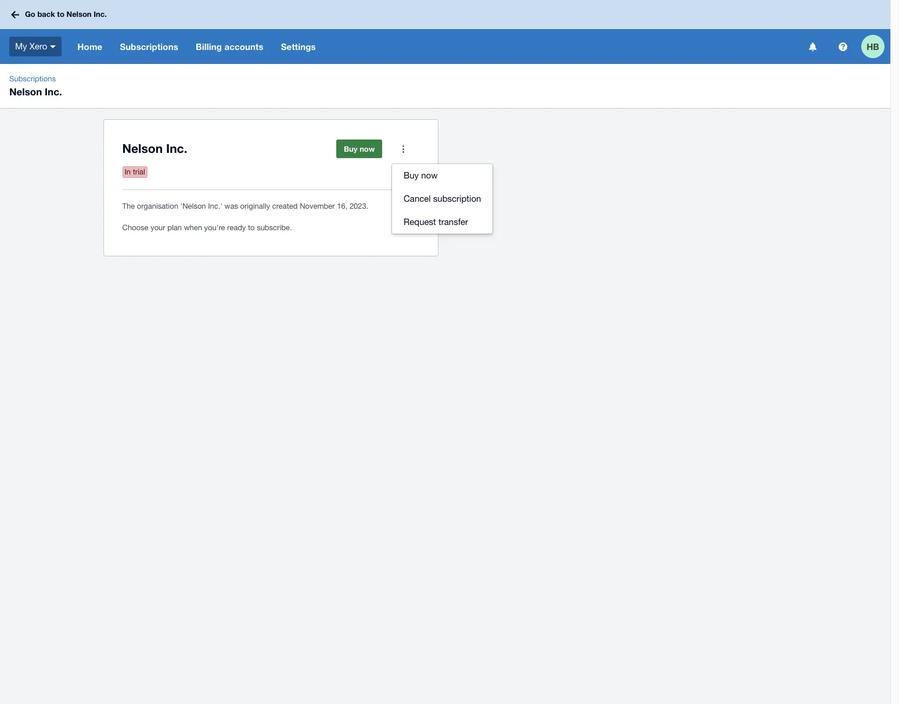 Task type: vqa. For each thing, say whether or not it's contained in the screenshot.
INVITE
no



Task type: describe. For each thing, give the bounding box(es) containing it.
inc.'
[[208, 202, 223, 210]]

1 horizontal spatial buy
[[404, 170, 419, 180]]

2 vertical spatial inc.
[[166, 141, 187, 156]]

'nelson
[[181, 202, 206, 210]]

inc. inside "subscriptions nelson inc."
[[45, 85, 62, 98]]

your
[[151, 223, 165, 232]]

inc. inside banner
[[94, 9, 107, 19]]

my xero
[[15, 41, 47, 51]]

when
[[184, 223, 202, 232]]

1 horizontal spatial buy now link
[[392, 164, 493, 187]]

now inside group
[[422, 170, 438, 180]]

to inside banner
[[57, 9, 64, 19]]

go back to nelson inc.
[[25, 9, 107, 19]]

svg image inside my xero popup button
[[50, 45, 56, 48]]

home
[[77, 41, 103, 52]]

the
[[122, 202, 135, 210]]

hb button
[[862, 29, 891, 64]]

trial
[[133, 167, 145, 176]]

billing accounts
[[196, 41, 264, 52]]

0 horizontal spatial buy
[[344, 144, 358, 153]]

ready
[[227, 223, 246, 232]]

xero
[[29, 41, 47, 51]]

created
[[272, 202, 298, 210]]

0 horizontal spatial buy now link
[[337, 140, 383, 158]]

billing
[[196, 41, 222, 52]]

the organisation 'nelson inc.' was originally created november 16, 2023 .
[[122, 202, 369, 210]]

request transfer link
[[392, 210, 493, 234]]

back
[[37, 9, 55, 19]]

in trial
[[125, 167, 145, 176]]

november
[[300, 202, 335, 210]]

cancel subscription button
[[392, 187, 493, 210]]

.
[[367, 202, 369, 210]]

navigation inside banner
[[69, 29, 802, 64]]

subscriptions for subscriptions nelson inc.
[[9, 74, 56, 83]]

more row options image
[[392, 137, 415, 160]]

banner containing hb
[[0, 0, 891, 64]]



Task type: locate. For each thing, give the bounding box(es) containing it.
subscribe.
[[257, 223, 292, 232]]

2 vertical spatial nelson
[[122, 141, 163, 156]]

0 vertical spatial now
[[360, 144, 375, 153]]

buy now link
[[337, 140, 383, 158], [392, 164, 493, 187]]

settings
[[281, 41, 316, 52]]

0 vertical spatial buy now
[[344, 144, 375, 153]]

organisation
[[137, 202, 178, 210]]

now
[[360, 144, 375, 153], [422, 170, 438, 180]]

1 vertical spatial subscriptions
[[9, 74, 56, 83]]

nelson inside banner
[[67, 9, 92, 19]]

0 horizontal spatial now
[[360, 144, 375, 153]]

home link
[[69, 29, 111, 64]]

2 horizontal spatial inc.
[[166, 141, 187, 156]]

subscriptions nelson inc.
[[9, 74, 62, 98]]

request
[[404, 217, 437, 227]]

1 horizontal spatial nelson
[[67, 9, 92, 19]]

buy now link up cancel subscription
[[392, 164, 493, 187]]

subscription
[[434, 194, 482, 203]]

was
[[225, 202, 238, 210]]

svg image inside go back to nelson inc. link
[[11, 11, 19, 18]]

nelson inside "subscriptions nelson inc."
[[9, 85, 42, 98]]

1 horizontal spatial inc.
[[94, 9, 107, 19]]

transfer
[[439, 217, 469, 227]]

subscriptions inside navigation
[[120, 41, 178, 52]]

my
[[15, 41, 27, 51]]

now up the cancel
[[422, 170, 438, 180]]

2023
[[350, 202, 367, 210]]

settings button
[[273, 29, 325, 64]]

go
[[25, 9, 35, 19]]

1 vertical spatial now
[[422, 170, 438, 180]]

inc.
[[94, 9, 107, 19], [45, 85, 62, 98], [166, 141, 187, 156]]

to right back
[[57, 9, 64, 19]]

0 vertical spatial to
[[57, 9, 64, 19]]

cancel subscription
[[404, 194, 482, 203]]

group containing buy now
[[392, 164, 493, 234]]

nelson
[[67, 9, 92, 19], [9, 85, 42, 98], [122, 141, 163, 156]]

1 vertical spatial nelson
[[9, 85, 42, 98]]

nelson up trial
[[122, 141, 163, 156]]

group
[[392, 164, 493, 234]]

0 horizontal spatial inc.
[[45, 85, 62, 98]]

to
[[57, 9, 64, 19], [248, 223, 255, 232]]

to right ready
[[248, 223, 255, 232]]

originally
[[240, 202, 270, 210]]

1 vertical spatial buy now link
[[392, 164, 493, 187]]

nelson inc.
[[122, 141, 187, 156]]

buy now
[[344, 144, 375, 153], [404, 170, 438, 180]]

0 horizontal spatial subscriptions link
[[5, 73, 60, 85]]

billing accounts link
[[187, 29, 273, 64]]

nelson right back
[[67, 9, 92, 19]]

accounts
[[225, 41, 264, 52]]

go back to nelson inc. link
[[7, 4, 114, 25]]

1 vertical spatial buy now
[[404, 170, 438, 180]]

in
[[125, 167, 131, 176]]

1 vertical spatial buy
[[404, 170, 419, 180]]

0 vertical spatial buy
[[344, 144, 358, 153]]

1 horizontal spatial buy now
[[404, 170, 438, 180]]

buy left more row options icon
[[344, 144, 358, 153]]

buy now up the cancel
[[404, 170, 438, 180]]

16,
[[337, 202, 348, 210]]

0 vertical spatial subscriptions link
[[111, 29, 187, 64]]

now left more row options icon
[[360, 144, 375, 153]]

navigation containing home
[[69, 29, 802, 64]]

buy up the cancel
[[404, 170, 419, 180]]

0 horizontal spatial subscriptions
[[9, 74, 56, 83]]

1 horizontal spatial now
[[422, 170, 438, 180]]

choose
[[122, 223, 149, 232]]

banner
[[0, 0, 891, 64]]

1 horizontal spatial subscriptions link
[[111, 29, 187, 64]]

1 vertical spatial to
[[248, 223, 255, 232]]

0 horizontal spatial to
[[57, 9, 64, 19]]

0 vertical spatial buy now link
[[337, 140, 383, 158]]

1 horizontal spatial to
[[248, 223, 255, 232]]

choose your plan when you're ready to subscribe.
[[122, 223, 292, 232]]

buy now link left more row options icon
[[337, 140, 383, 158]]

1 vertical spatial subscriptions link
[[5, 73, 60, 85]]

1 vertical spatial inc.
[[45, 85, 62, 98]]

subscriptions for subscriptions
[[120, 41, 178, 52]]

0 horizontal spatial nelson
[[9, 85, 42, 98]]

subscriptions link
[[111, 29, 187, 64], [5, 73, 60, 85]]

subscriptions
[[120, 41, 178, 52], [9, 74, 56, 83]]

svg image
[[11, 11, 19, 18], [810, 42, 817, 51], [839, 42, 848, 51], [50, 45, 56, 48]]

plan
[[168, 223, 182, 232]]

request transfer
[[404, 217, 469, 227]]

my xero button
[[0, 29, 69, 64]]

0 vertical spatial subscriptions
[[120, 41, 178, 52]]

cancel
[[404, 194, 431, 203]]

navigation
[[69, 29, 802, 64]]

buy
[[344, 144, 358, 153], [404, 170, 419, 180]]

0 vertical spatial inc.
[[94, 9, 107, 19]]

0 vertical spatial nelson
[[67, 9, 92, 19]]

buy now left more row options icon
[[344, 144, 375, 153]]

nelson down my
[[9, 85, 42, 98]]

you're
[[204, 223, 225, 232]]

subscriptions inside "subscriptions nelson inc."
[[9, 74, 56, 83]]

1 horizontal spatial subscriptions
[[120, 41, 178, 52]]

hb
[[867, 41, 880, 51]]

0 horizontal spatial buy now
[[344, 144, 375, 153]]

2 horizontal spatial nelson
[[122, 141, 163, 156]]



